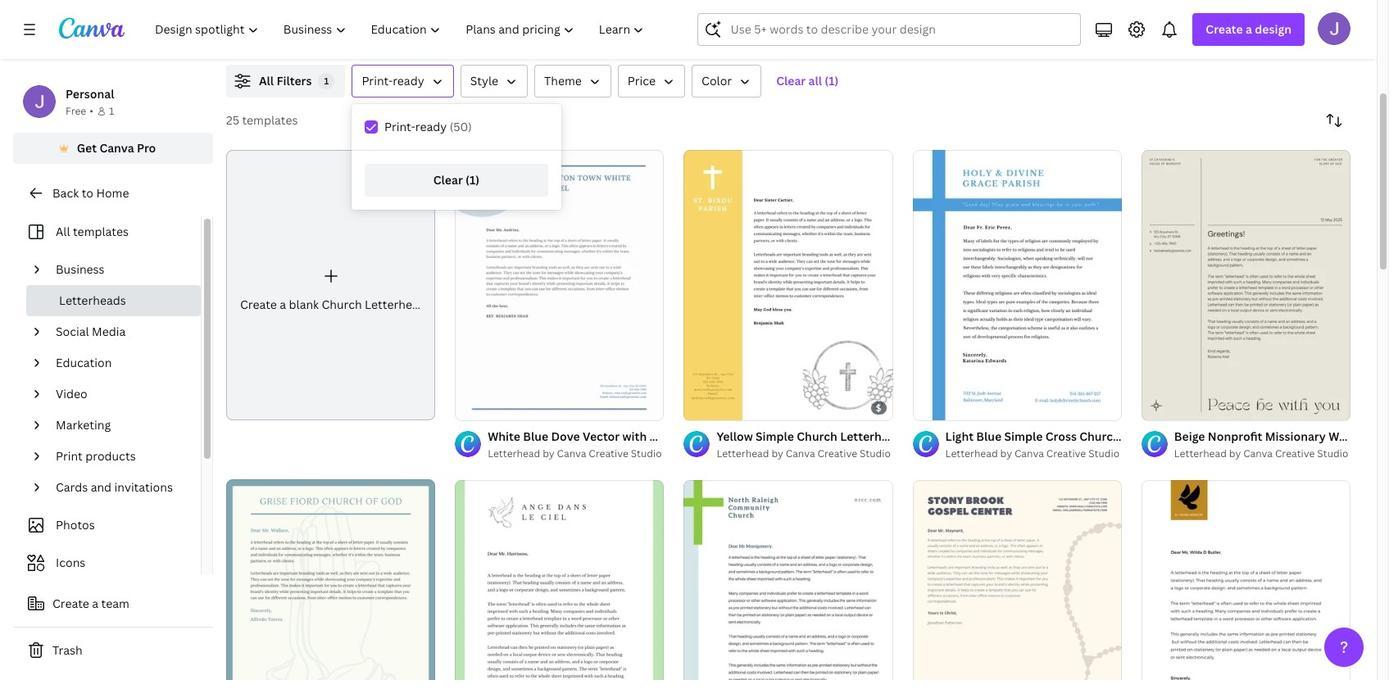 Task type: describe. For each thing, give the bounding box(es) containing it.
creative inside light blue simple cross church letterhead letterhead by canva creative studio
[[1046, 447, 1086, 461]]

marketing link
[[49, 410, 191, 441]]

blue cross church minimal letterhead image
[[684, 481, 893, 680]]

photos link
[[23, 510, 191, 541]]

4 studio from the left
[[1317, 447, 1348, 461]]

vector
[[583, 429, 620, 445]]

2 blue from the left
[[650, 429, 675, 445]]

trash
[[52, 643, 82, 658]]

top level navigation element
[[144, 13, 658, 46]]

print-ready button
[[352, 65, 454, 98]]

•
[[90, 104, 93, 118]]

church inside yellow simple church letterhead letterhead by canva creative studio
[[797, 429, 837, 445]]

create a blank church letterhead
[[240, 297, 426, 312]]

get canva pro button
[[13, 133, 213, 164]]

free
[[66, 104, 86, 118]]

create a design button
[[1193, 13, 1305, 46]]

blue for light
[[976, 429, 1002, 445]]

create a team button
[[13, 588, 213, 620]]

photos
[[56, 517, 95, 533]]

pale navy blue rosary beads church letterhead image
[[913, 481, 1122, 680]]

video
[[56, 386, 87, 402]]

with
[[623, 429, 647, 445]]

education link
[[49, 347, 191, 379]]

price
[[628, 73, 656, 89]]

light blue simple cross church letterhead image
[[913, 150, 1122, 421]]

cards
[[56, 479, 88, 495]]

creative inside letterhead by canva creative studio link
[[1275, 447, 1315, 461]]

social
[[56, 324, 89, 339]]

icons
[[56, 555, 85, 570]]

color button
[[692, 65, 762, 98]]

back to home
[[52, 185, 129, 201]]

a for team
[[92, 596, 98, 611]]

clear (1) button
[[365, 164, 548, 197]]

creative inside yellow simple church letterhead letterhead by canva creative studio
[[818, 447, 857, 461]]

business
[[56, 261, 105, 277]]

$
[[876, 402, 882, 414]]

dove
[[551, 429, 580, 445]]

simple inside light blue simple cross church letterhead letterhead by canva creative studio
[[1004, 429, 1043, 445]]

all for all templates
[[56, 224, 70, 239]]

cards and invitations
[[56, 479, 173, 495]]

ready for print-ready
[[393, 73, 424, 89]]

print products
[[56, 448, 136, 464]]

print-ready
[[362, 73, 424, 89]]

by inside white blue dove vector with blue dots church letterhead (us) letterhead by canva creative studio
[[543, 447, 555, 461]]

yellow
[[717, 429, 753, 445]]

color
[[702, 73, 732, 89]]

print- for print-ready
[[362, 73, 393, 89]]

(us)
[[815, 429, 838, 445]]

studio inside yellow simple church letterhead letterhead by canva creative studio
[[860, 447, 891, 461]]

studio inside light blue simple cross church letterhead letterhead by canva creative studio
[[1089, 447, 1120, 461]]

cards and invitations link
[[49, 472, 191, 503]]

video link
[[49, 379, 191, 410]]

4 by from the left
[[1229, 447, 1241, 461]]

4 letterhead by canva creative studio link from the left
[[1174, 446, 1351, 463]]

1 filter options selected element
[[318, 73, 335, 89]]

25 templates
[[226, 112, 298, 128]]

marketing
[[56, 417, 111, 433]]

and
[[91, 479, 112, 495]]

templates for 25 templates
[[242, 112, 298, 128]]

canva inside light blue simple cross church letterhead letterhead by canva creative studio
[[1015, 447, 1044, 461]]

church inside light blue simple cross church letterhead letterhead by canva creative studio
[[1080, 429, 1120, 445]]

pro
[[137, 140, 156, 156]]

church letterhead templates image
[[1001, 0, 1351, 45]]

simple inside yellow simple church letterhead letterhead by canva creative studio
[[756, 429, 794, 445]]

all filters
[[259, 73, 312, 89]]

create a blank church letterhead link
[[226, 150, 435, 421]]

(1) inside button
[[466, 172, 480, 188]]

create for create a blank church letterhead
[[240, 297, 277, 312]]

church inside create a blank church letterhead element
[[322, 297, 362, 312]]

cross
[[1046, 429, 1077, 445]]

all templates
[[56, 224, 129, 239]]

all templates link
[[23, 216, 191, 248]]

letterhead by canva creative studio link for dove
[[488, 446, 664, 463]]



Task type: locate. For each thing, give the bounding box(es) containing it.
white blue dove vector with blue dots church letterhead (us) image
[[455, 150, 664, 421]]

1 horizontal spatial blue
[[650, 429, 675, 445]]

clear all (1) button
[[768, 65, 847, 98]]

0 horizontal spatial a
[[92, 596, 98, 611]]

0 horizontal spatial create
[[52, 596, 89, 611]]

1
[[324, 75, 329, 87], [109, 104, 114, 118]]

simple left 'cross'
[[1004, 429, 1043, 445]]

1 horizontal spatial a
[[280, 297, 286, 312]]

0 vertical spatial clear
[[776, 73, 806, 89]]

all down back
[[56, 224, 70, 239]]

theme
[[544, 73, 582, 89]]

a inside button
[[92, 596, 98, 611]]

create a design
[[1206, 21, 1292, 37]]

design
[[1255, 21, 1292, 37]]

create inside create a design dropdown button
[[1206, 21, 1243, 37]]

a left team
[[92, 596, 98, 611]]

white
[[488, 429, 520, 445]]

ready
[[393, 73, 424, 89], [415, 119, 447, 134]]

create left design
[[1206, 21, 1243, 37]]

simple right yellow
[[756, 429, 794, 445]]

1 horizontal spatial templates
[[242, 112, 298, 128]]

by inside yellow simple church letterhead letterhead by canva creative studio
[[772, 447, 783, 461]]

canva
[[99, 140, 134, 156], [557, 447, 586, 461], [786, 447, 815, 461], [1015, 447, 1044, 461], [1243, 447, 1273, 461]]

canva inside yellow simple church letterhead letterhead by canva creative studio
[[786, 447, 815, 461]]

0 horizontal spatial blue
[[523, 429, 548, 445]]

education
[[56, 355, 112, 370]]

2 studio from the left
[[860, 447, 891, 461]]

a inside dropdown button
[[1246, 21, 1252, 37]]

1 simple from the left
[[756, 429, 794, 445]]

0 vertical spatial 1
[[324, 75, 329, 87]]

3 letterhead by canva creative studio link from the left
[[945, 446, 1122, 463]]

0 vertical spatial templates
[[242, 112, 298, 128]]

letterhead
[[365, 297, 426, 312], [750, 429, 812, 445], [840, 429, 902, 445], [1123, 429, 1185, 445], [488, 447, 540, 461], [717, 447, 769, 461], [945, 447, 998, 461], [1174, 447, 1227, 461]]

3 studio from the left
[[1089, 447, 1120, 461]]

filters
[[277, 73, 312, 89]]

print-
[[362, 73, 393, 89], [384, 119, 415, 134]]

(1) right all
[[825, 73, 839, 89]]

1 letterhead by canva creative studio link from the left
[[488, 446, 664, 463]]

create a team
[[52, 596, 129, 611]]

1 horizontal spatial create
[[240, 297, 277, 312]]

print- inside button
[[362, 73, 393, 89]]

0 horizontal spatial simple
[[756, 429, 794, 445]]

letterheads
[[59, 293, 126, 308]]

church
[[322, 297, 362, 312], [707, 429, 747, 445], [797, 429, 837, 445], [1080, 429, 1120, 445]]

create down icons
[[52, 596, 89, 611]]

1 horizontal spatial simple
[[1004, 429, 1043, 445]]

theme button
[[534, 65, 611, 98]]

clear all (1)
[[776, 73, 839, 89]]

2 by from the left
[[772, 447, 783, 461]]

beige nonprofit missionary work classy minimalist charity letterhead image
[[1141, 150, 1351, 421]]

2 vertical spatial create
[[52, 596, 89, 611]]

print- right 1 filter options selected element
[[362, 73, 393, 89]]

letterhead by canva creative studio link for simple
[[945, 446, 1122, 463]]

0 horizontal spatial clear
[[433, 172, 463, 188]]

blue right "with" on the left of page
[[650, 429, 675, 445]]

1 blue from the left
[[523, 429, 548, 445]]

church inside white blue dove vector with blue dots church letterhead (us) letterhead by canva creative studio
[[707, 429, 747, 445]]

0 horizontal spatial all
[[56, 224, 70, 239]]

trash link
[[13, 634, 213, 667]]

all left 'filters'
[[259, 73, 274, 89]]

blue right light
[[976, 429, 1002, 445]]

dark golden rod dove church letterhead image
[[1141, 481, 1351, 680]]

1 vertical spatial all
[[56, 224, 70, 239]]

1 vertical spatial create
[[240, 297, 277, 312]]

canva inside get canva pro button
[[99, 140, 134, 156]]

3 creative from the left
[[1046, 447, 1086, 461]]

by
[[543, 447, 555, 461], [772, 447, 783, 461], [1000, 447, 1012, 461], [1229, 447, 1241, 461]]

ready left (50)
[[415, 119, 447, 134]]

icons link
[[23, 547, 191, 579]]

1 vertical spatial clear
[[433, 172, 463, 188]]

clear for clear (1)
[[433, 172, 463, 188]]

yellow simple church letterhead image
[[684, 150, 893, 421]]

2 horizontal spatial blue
[[976, 429, 1002, 445]]

(1)
[[825, 73, 839, 89], [466, 172, 480, 188]]

print- down print-ready button
[[384, 119, 415, 134]]

white blue dove vector with blue dots church letterhead (us) letterhead by canva creative studio
[[488, 429, 838, 461]]

all
[[809, 73, 822, 89]]

light
[[945, 429, 974, 445]]

ready for print-ready (50)
[[415, 119, 447, 134]]

a inside "link"
[[280, 297, 286, 312]]

1 right 'filters'
[[324, 75, 329, 87]]

get canva pro
[[77, 140, 156, 156]]

1 vertical spatial templates
[[73, 224, 129, 239]]

clear left all
[[776, 73, 806, 89]]

style button
[[460, 65, 528, 98]]

1 vertical spatial (1)
[[466, 172, 480, 188]]

get
[[77, 140, 97, 156]]

creative
[[589, 447, 628, 461], [818, 447, 857, 461], [1046, 447, 1086, 461], [1275, 447, 1315, 461]]

1 vertical spatial print-
[[384, 119, 415, 134]]

templates
[[242, 112, 298, 128], [73, 224, 129, 239]]

a for design
[[1246, 21, 1252, 37]]

1 horizontal spatial (1)
[[825, 73, 839, 89]]

print- for print-ready (50)
[[384, 119, 415, 134]]

templates for all templates
[[73, 224, 129, 239]]

templates right 25
[[242, 112, 298, 128]]

clear (1)
[[433, 172, 480, 188]]

create a blank church letterhead element
[[226, 150, 435, 421]]

0 horizontal spatial 1
[[109, 104, 114, 118]]

yellow simple church letterhead letterhead by canva creative studio
[[717, 429, 902, 461]]

1 by from the left
[[543, 447, 555, 461]]

0 vertical spatial all
[[259, 73, 274, 89]]

2 creative from the left
[[818, 447, 857, 461]]

jacob simon image
[[1318, 12, 1351, 45]]

clear inside 'clear (1)' button
[[433, 172, 463, 188]]

invitations
[[114, 479, 173, 495]]

clear inside clear all (1) button
[[776, 73, 806, 89]]

create inside create a team button
[[52, 596, 89, 611]]

0 horizontal spatial templates
[[73, 224, 129, 239]]

0 vertical spatial print-
[[362, 73, 393, 89]]

ready inside print-ready button
[[393, 73, 424, 89]]

blue inside light blue simple cross church letterhead letterhead by canva creative studio
[[976, 429, 1002, 445]]

blue
[[523, 429, 548, 445], [650, 429, 675, 445], [976, 429, 1002, 445]]

blank
[[289, 297, 319, 312]]

print-ready (50)
[[384, 119, 472, 134]]

business link
[[49, 254, 191, 285]]

studio inside white blue dove vector with blue dots church letterhead (us) letterhead by canva creative studio
[[631, 447, 662, 461]]

print
[[56, 448, 83, 464]]

to
[[82, 185, 93, 201]]

team
[[101, 596, 129, 611]]

social media link
[[49, 316, 191, 347]]

print products link
[[49, 441, 191, 472]]

pale blue bordered church letterhead image
[[226, 480, 435, 680]]

letterhead inside "link"
[[365, 297, 426, 312]]

personal
[[66, 86, 114, 102]]

create for create a design
[[1206, 21, 1243, 37]]

0 horizontal spatial (1)
[[466, 172, 480, 188]]

4 creative from the left
[[1275, 447, 1315, 461]]

2 letterhead by canva creative studio link from the left
[[717, 446, 893, 463]]

media
[[92, 324, 126, 339]]

creative inside white blue dove vector with blue dots church letterhead (us) letterhead by canva creative studio
[[589, 447, 628, 461]]

1 horizontal spatial all
[[259, 73, 274, 89]]

a left blank
[[280, 297, 286, 312]]

home
[[96, 185, 129, 201]]

2 horizontal spatial a
[[1246, 21, 1252, 37]]

a for blank
[[280, 297, 286, 312]]

green simple illustrated dove church letterhead image
[[455, 481, 664, 680]]

create left blank
[[240, 297, 277, 312]]

blue left the dove
[[523, 429, 548, 445]]

clear for clear all (1)
[[776, 73, 806, 89]]

25
[[226, 112, 239, 128]]

ready up print-ready (50)
[[393, 73, 424, 89]]

a left design
[[1246, 21, 1252, 37]]

1 creative from the left
[[589, 447, 628, 461]]

back to home link
[[13, 177, 213, 210]]

by inside light blue simple cross church letterhead letterhead by canva creative studio
[[1000, 447, 1012, 461]]

1 vertical spatial ready
[[415, 119, 447, 134]]

letterhead by canva creative studio link for church
[[717, 446, 893, 463]]

social media
[[56, 324, 126, 339]]

simple
[[756, 429, 794, 445], [1004, 429, 1043, 445]]

(1) down (50)
[[466, 172, 480, 188]]

all for all filters
[[259, 73, 274, 89]]

studio
[[631, 447, 662, 461], [860, 447, 891, 461], [1089, 447, 1120, 461], [1317, 447, 1348, 461]]

products
[[85, 448, 136, 464]]

create for create a team
[[52, 596, 89, 611]]

2 vertical spatial a
[[92, 596, 98, 611]]

1 horizontal spatial 1
[[324, 75, 329, 87]]

0 vertical spatial create
[[1206, 21, 1243, 37]]

create inside create a blank church letterhead element
[[240, 297, 277, 312]]

letterhead by canva creative studio link
[[488, 446, 664, 463], [717, 446, 893, 463], [945, 446, 1122, 463], [1174, 446, 1351, 463]]

1 studio from the left
[[631, 447, 662, 461]]

0 vertical spatial ready
[[393, 73, 424, 89]]

(50)
[[450, 119, 472, 134]]

clear down (50)
[[433, 172, 463, 188]]

style
[[470, 73, 498, 89]]

light blue simple cross church letterhead link
[[945, 428, 1185, 446]]

Search search field
[[731, 14, 1071, 45]]

0 vertical spatial (1)
[[825, 73, 839, 89]]

create
[[1206, 21, 1243, 37], [240, 297, 277, 312], [52, 596, 89, 611]]

Sort by button
[[1318, 104, 1351, 137]]

free •
[[66, 104, 93, 118]]

light blue simple cross church letterhead letterhead by canva creative studio
[[945, 429, 1185, 461]]

0 vertical spatial a
[[1246, 21, 1252, 37]]

3 blue from the left
[[976, 429, 1002, 445]]

dots
[[678, 429, 704, 445]]

None search field
[[698, 13, 1081, 46]]

yellow simple church letterhead link
[[717, 428, 902, 446]]

3 by from the left
[[1000, 447, 1012, 461]]

white blue dove vector with blue dots church letterhead (us) link
[[488, 428, 838, 446]]

blue for white
[[523, 429, 548, 445]]

price button
[[618, 65, 685, 98]]

(1) inside button
[[825, 73, 839, 89]]

templates down back to home
[[73, 224, 129, 239]]

back
[[52, 185, 79, 201]]

1 vertical spatial a
[[280, 297, 286, 312]]

canva inside white blue dove vector with blue dots church letterhead (us) letterhead by canva creative studio
[[557, 447, 586, 461]]

letterhead by canva creative studio
[[1174, 447, 1348, 461]]

1 horizontal spatial clear
[[776, 73, 806, 89]]

1 vertical spatial 1
[[109, 104, 114, 118]]

2 horizontal spatial create
[[1206, 21, 1243, 37]]

2 simple from the left
[[1004, 429, 1043, 445]]

1 right • at the top of page
[[109, 104, 114, 118]]



Task type: vqa. For each thing, say whether or not it's contained in the screenshot.
Top level navigation Element
yes



